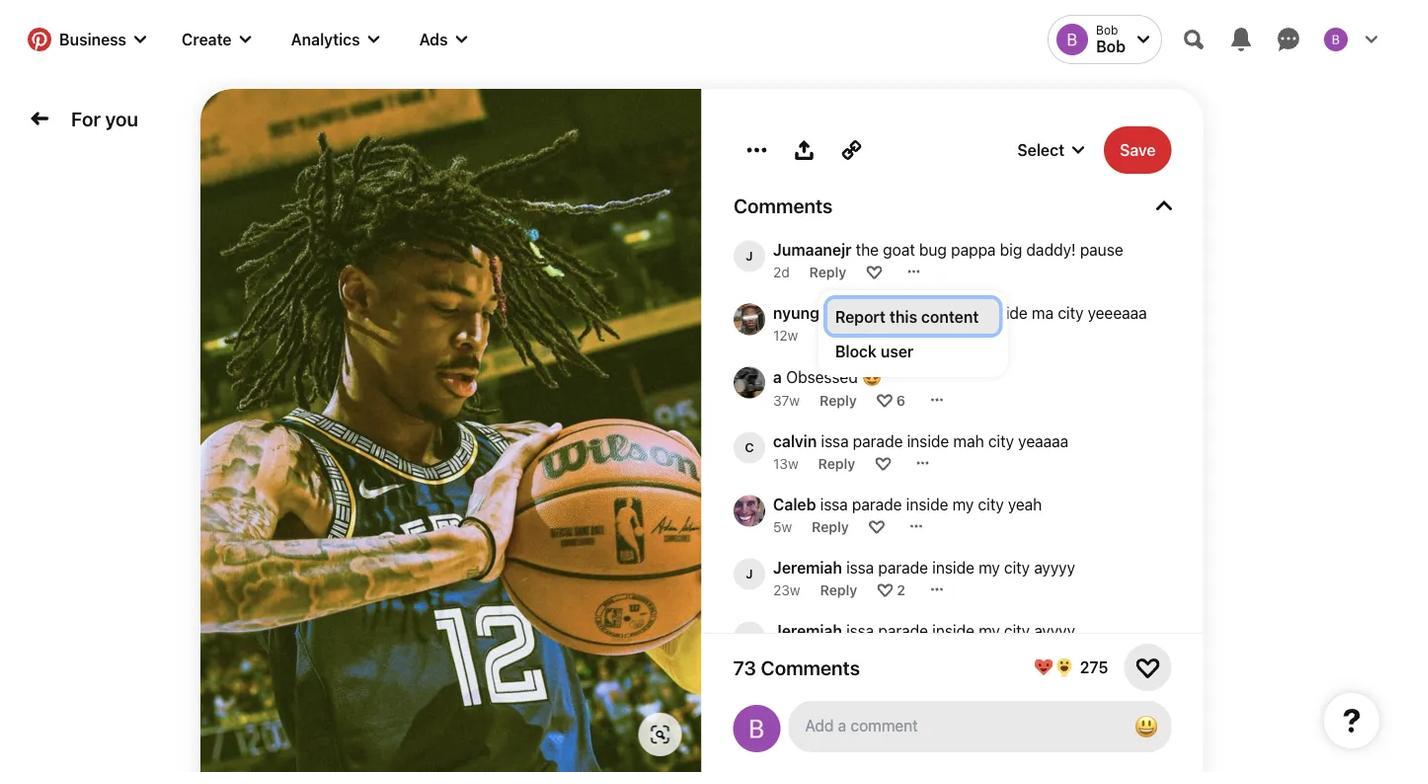 Task type: locate. For each thing, give the bounding box(es) containing it.
reply down a obsessed 😍
[[819, 392, 856, 408]]

reply button up best
[[820, 645, 857, 661]]

yeeeaaa
[[1087, 304, 1147, 322]]

react image down the caleb issa parade inside my city yeah
[[868, 518, 884, 534]]

parade for desmond link
[[880, 748, 930, 767]]

react image down calvin issa parade inside mah city yeaaaa
[[875, 455, 890, 471]]

calvin link
[[773, 432, 816, 451]]

expand icon image
[[1156, 197, 1172, 213]]

pappa
[[951, 240, 995, 259]]

reply down jumaanejr
[[809, 263, 846, 280]]

issa right caleb
[[820, 495, 848, 514]]

reply button right 13w
[[818, 455, 855, 471]]

react image
[[866, 264, 882, 279], [876, 392, 892, 408]]

jumaanejr the goat bug pappa big daddy! pause
[[773, 240, 1123, 259]]

my
[[952, 495, 973, 514], [978, 558, 1000, 577], [978, 622, 1000, 640], [981, 748, 1002, 767]]

jeremiah issa parade inside my city ayyyy for jeremiah icon
[[773, 558, 1075, 577]]

a
[[907, 304, 915, 322], [773, 367, 781, 386]]

jeremiah up 73 comments
[[773, 622, 842, 640]]

2 23w from the top
[[773, 645, 800, 661]]

issa up aryan best shooter of all time
[[846, 622, 874, 640]]

of
[[916, 685, 930, 704]]

5w
[[773, 518, 792, 534]]

inside down calvin issa parade inside mah city yeaaaa
[[906, 495, 948, 514]]

block user
[[835, 342, 914, 360]]

inside up all
[[932, 622, 974, 640]]

my for the caleb link's the reply button
[[952, 495, 973, 514]]

react image left 6
[[876, 392, 892, 408]]

yeaaaa
[[1018, 432, 1068, 451]]

comments button
[[733, 194, 1172, 217]]

comments
[[733, 194, 832, 217], [761, 656, 860, 679]]

parade right issa at the right
[[880, 748, 930, 767]]

reply for the jumaanejr link
[[809, 263, 846, 280]]

jeremiah for the reply button above best
[[773, 622, 842, 640]]

react image down the
[[866, 264, 882, 279]]

0 horizontal spatial a
[[773, 367, 781, 386]]

23w right jeremiah icon
[[773, 581, 800, 598]]

react image for issa parade inside mah city yeaaaa
[[875, 455, 890, 471]]

0 vertical spatial 23w
[[773, 581, 800, 598]]

reply right 13w
[[818, 455, 855, 471]]

0 vertical spatial jeremiah issa parade inside my city ayyyy
[[773, 558, 1075, 577]]

0 vertical spatial jeremiah
[[773, 558, 842, 577]]

select button
[[954, 126, 1088, 174]]

inside
[[985, 304, 1027, 322], [907, 432, 949, 451], [906, 495, 948, 514], [932, 558, 974, 577], [932, 622, 974, 640], [934, 748, 977, 767]]

jeremiah link up 73 comments
[[773, 622, 842, 640]]

nyungurafrmg
[[773, 304, 879, 322]]

business
[[59, 30, 126, 49]]

reply button down the nyungurafrmg
[[817, 327, 855, 343]]

1 ayyyy from the top
[[1034, 558, 1075, 577]]

save button
[[1104, 126, 1172, 174]]

city
[[1057, 304, 1083, 322], [988, 432, 1014, 451], [978, 495, 1003, 514], [1004, 558, 1030, 577], [1004, 622, 1030, 640], [1006, 748, 1032, 767]]

issa down the caleb issa parade inside my city yeah
[[846, 558, 874, 577]]

nyungurafrmg iss a paradise inside ma city yeeeaaa
[[773, 304, 1147, 322]]

reply button for the caleb link
[[811, 518, 849, 534]]

jumaanejr link
[[773, 240, 851, 259]]

goat
[[882, 240, 915, 259]]

report this content
[[835, 307, 979, 326]]

parade down 6 button
[[852, 432, 902, 451]]

2 jeremiah issa parade inside my city ayyyy from the top
[[773, 622, 1075, 640]]

ayyyy for jeremiah icon
[[1034, 558, 1075, 577]]

aryan best shooter of all time
[[773, 685, 986, 704]]

save
[[1120, 141, 1156, 159]]

create
[[182, 30, 232, 49]]

reply button
[[809, 263, 846, 280], [817, 327, 855, 343], [819, 392, 856, 408], [818, 455, 855, 471], [811, 518, 849, 534], [820, 581, 857, 598], [820, 645, 857, 661], [811, 708, 848, 724]]

23w
[[773, 581, 800, 598], [773, 645, 800, 661]]

0 vertical spatial a
[[907, 304, 915, 322]]

1 jeremiah link from the top
[[773, 558, 842, 577]]

comments up jumaanejr
[[733, 194, 832, 217]]

react image left 2
[[877, 582, 892, 597]]

2 ayyyy from the top
[[1034, 622, 1075, 640]]

1 23w from the top
[[773, 581, 800, 598]]

calvin image
[[733, 432, 765, 464]]

jeremiah issa parade inside my city ayyyy down 2 button
[[773, 622, 1075, 640]]

1 vertical spatial jeremiah
[[773, 622, 842, 640]]

yeahhh
[[1036, 748, 1088, 767]]

2 bob from the top
[[1096, 37, 1126, 56]]

bob
[[1096, 23, 1118, 37], [1096, 37, 1126, 56]]

reply button down the caleb link
[[811, 518, 849, 534]]

73
[[733, 656, 756, 679]]

ayyyy for jeremiah image
[[1034, 622, 1075, 640]]

the
[[855, 240, 878, 259]]

reply button down a obsessed 😍
[[819, 392, 856, 408]]

jeremiah image
[[733, 558, 765, 590]]

1 jeremiah issa parade inside my city ayyyy from the top
[[773, 558, 1075, 577]]

1 vertical spatial 23w
[[773, 645, 800, 661]]

big
[[1000, 240, 1022, 259]]

issa
[[848, 748, 876, 767]]

desmond link
[[773, 748, 844, 767]]

analytics
[[291, 30, 360, 49]]

business button
[[16, 16, 158, 63]]

jeremiah down "5w"
[[773, 558, 842, 577]]

jeremiah issa parade inside my city ayyyy up 2 button
[[773, 558, 1075, 577]]

23w right jeremiah image
[[773, 645, 800, 661]]

23w for jeremiah image
[[773, 645, 800, 661]]

2 jeremiah link from the top
[[773, 622, 842, 640]]

best
[[821, 685, 853, 704]]

1 vertical spatial jeremiah link
[[773, 622, 842, 640]]

reaction image
[[1136, 656, 1160, 679]]

issa
[[821, 432, 848, 451], [820, 495, 848, 514], [846, 558, 874, 577], [846, 622, 874, 640]]

you
[[105, 107, 138, 130]]

1 vertical spatial jeremiah issa parade inside my city ayyyy
[[773, 622, 1075, 640]]

reply button down jumaanejr
[[809, 263, 846, 280]]

city for the reply button on the left of 2
[[1004, 558, 1030, 577]]

reply
[[809, 263, 846, 280], [817, 327, 855, 343], [819, 392, 856, 408], [818, 455, 855, 471], [811, 518, 849, 534], [820, 581, 857, 598], [820, 645, 857, 661], [811, 708, 848, 724]]

time
[[954, 685, 986, 704]]

inside left mah
[[907, 432, 949, 451]]

parade down calvin issa parade inside mah city yeaaaa
[[852, 495, 902, 514]]

jeremiah link
[[773, 558, 842, 577], [773, 622, 842, 640]]

desmond issa parade inside my city yeahhh
[[773, 748, 1088, 767]]

jeremiah
[[773, 558, 842, 577], [773, 622, 842, 640]]

issa right calvin link
[[821, 432, 848, 451]]

0 vertical spatial ayyyy
[[1034, 558, 1075, 577]]

jeremiah image
[[733, 622, 765, 653]]

bob image
[[1057, 24, 1088, 55], [1324, 28, 1348, 51]]

city for the caleb link's the reply button
[[978, 495, 1003, 514]]

0 vertical spatial react image
[[866, 264, 882, 279]]

aryan
[[773, 685, 817, 704]]

select a board you want to save to image
[[1072, 144, 1084, 156]]

pinterest image
[[28, 28, 51, 51]]

bug
[[919, 240, 946, 259]]

jeremiah link for the reply button on the left of 2
[[773, 558, 842, 577]]

2w
[[773, 708, 791, 724]]

react image for issa parade inside my city yeah
[[868, 518, 884, 534]]

2 jeremiah from the top
[[773, 622, 842, 640]]

1 vertical spatial react image
[[876, 392, 892, 408]]

business badge dropdown menu button image
[[134, 34, 146, 45]]

react image
[[874, 327, 890, 343], [875, 455, 890, 471], [868, 518, 884, 534], [877, 582, 892, 597], [868, 708, 884, 724]]

1 horizontal spatial bob image
[[1324, 28, 1348, 51]]

reply for a link
[[819, 392, 856, 408]]

reply down the caleb link
[[811, 518, 849, 534]]

pause
[[1080, 240, 1123, 259]]

ayyyy
[[1034, 558, 1075, 577], [1034, 622, 1075, 640]]

reply for the caleb link
[[811, 518, 849, 534]]

0 vertical spatial jeremiah link
[[773, 558, 842, 577]]

mah
[[953, 432, 984, 451]]

daddy!
[[1026, 240, 1075, 259]]

1 vertical spatial ayyyy
[[1034, 622, 1075, 640]]

jeremiah link down "5w"
[[773, 558, 842, 577]]

😃 button
[[788, 701, 1172, 752], [1126, 707, 1166, 747]]

parade up 2 button
[[878, 558, 928, 577]]

1 jeremiah from the top
[[773, 558, 842, 577]]

issa for the reply button corresponding to calvin link
[[821, 432, 848, 451]]

jumaanejr image
[[733, 240, 765, 272]]

caleb issa parade inside my city yeah
[[773, 495, 1042, 514]]

a up the 37w
[[773, 367, 781, 386]]

select
[[1017, 141, 1065, 159]]

bob inside bob bob
[[1096, 23, 1118, 37]]

react image for iss a paradise inside ma city yeeeaaa
[[874, 327, 890, 343]]

reply button left 2
[[820, 581, 857, 598]]

jeremiah issa parade inside my city ayyyy
[[773, 558, 1075, 577], [773, 622, 1075, 640]]

37w
[[773, 392, 799, 408]]

react image down aryan best shooter of all time
[[868, 708, 884, 724]]

react image down "iss"
[[874, 327, 890, 343]]

comments up aryan link
[[761, 656, 860, 679]]

obsessed
[[786, 367, 857, 386]]

a right "iss"
[[907, 304, 915, 322]]

reply button down best
[[811, 708, 848, 724]]

1 horizontal spatial a
[[907, 304, 915, 322]]

parade
[[852, 432, 902, 451], [852, 495, 902, 514], [878, 558, 928, 577], [878, 622, 928, 640], [880, 748, 930, 767]]

a obsessed 😍
[[773, 367, 877, 386]]

calvin
[[773, 432, 816, 451]]

for you
[[71, 107, 138, 130]]

reply down the nyungurafrmg
[[817, 327, 855, 343]]

1 bob from the top
[[1096, 23, 1118, 37]]

reply down best
[[811, 708, 848, 724]]



Task type: vqa. For each thing, say whether or not it's contained in the screenshot.


Task type: describe. For each thing, give the bounding box(es) containing it.
jeremiah issa parade inside my city ayyyy for jeremiah image
[[773, 622, 1075, 640]]

2d
[[773, 263, 789, 280]]

nyungurafrmg link
[[773, 304, 879, 322]]

ma
[[1031, 304, 1053, 322]]

aryan link
[[773, 685, 817, 704]]

2 button
[[896, 581, 905, 598]]

1 vertical spatial comments
[[761, 656, 860, 679]]

issa for the reply button above best
[[846, 622, 874, 640]]

city for the reply button corresponding to calvin link
[[988, 432, 1014, 451]]

react image for best shooter of all time
[[868, 708, 884, 724]]

inside down the add a comment field
[[934, 748, 977, 767]]

reply button for nyungurafrmg link at the right top of page
[[817, 327, 855, 343]]

account switcher arrow icon image
[[1138, 34, 1149, 45]]

Add a comment field
[[806, 716, 1110, 735]]

desmond image
[[733, 748, 765, 772]]

13w
[[773, 455, 798, 471]]

reply for aryan link
[[811, 708, 848, 724]]

for
[[71, 107, 101, 130]]

ads button
[[403, 16, 483, 63]]

reply button for a link
[[819, 392, 856, 408]]

paradise
[[919, 304, 981, 322]]

reply button for aryan link
[[811, 708, 848, 724]]

jeremiah for the reply button on the left of 2
[[773, 558, 842, 577]]

content
[[921, 307, 979, 326]]

1 vertical spatial a
[[773, 367, 781, 386]]

6
[[896, 392, 905, 408]]

2
[[896, 581, 905, 598]]

b0bth3builder2k23 image
[[733, 705, 781, 752]]

issa for the reply button on the left of 2
[[846, 558, 874, 577]]

my for the reply button on the left of 2
[[978, 558, 1000, 577]]

23w for jeremiah icon
[[773, 581, 800, 598]]

analytics button
[[275, 16, 396, 63]]

reply for calvin link
[[818, 455, 855, 471]]

create button
[[166, 16, 267, 63]]

reply button for calvin link
[[818, 455, 855, 471]]

iss
[[883, 304, 903, 322]]

user
[[881, 342, 914, 360]]

calvin issa parade inside mah city yeaaaa
[[773, 432, 1068, 451]]

0 vertical spatial comments
[[733, 194, 832, 217]]

reply for nyungurafrmg link at the right top of page
[[817, 327, 855, 343]]

12w
[[773, 327, 798, 343]]

desmond
[[773, 748, 844, 767]]

parade for the caleb link
[[852, 495, 902, 514]]

inside down the caleb issa parade inside my city yeah
[[932, 558, 974, 577]]

block
[[835, 342, 877, 360]]

yeah
[[1008, 495, 1042, 514]]

73 comments
[[733, 656, 860, 679]]

report this content menu item
[[827, 299, 999, 334]]

issa for the caleb link's the reply button
[[820, 495, 848, 514]]

reply up best
[[820, 645, 857, 661]]

reply left 2
[[820, 581, 857, 598]]

inside left "ma" at right top
[[985, 304, 1027, 322]]

all
[[934, 685, 950, 704]]

😍
[[862, 367, 877, 386]]

jumaanejr
[[773, 240, 851, 259]]

this
[[890, 307, 917, 326]]

😃
[[1134, 712, 1158, 740]]

reply button for the jumaanejr link
[[809, 263, 846, 280]]

jeremiah link for the reply button above best
[[773, 622, 842, 640]]

0 horizontal spatial bob image
[[1057, 24, 1088, 55]]

6 button
[[896, 392, 905, 408]]

parade down 2 button
[[878, 622, 928, 640]]

275
[[1080, 658, 1108, 677]]

aryan image
[[733, 685, 765, 716]]

city for the reply button above best
[[1004, 622, 1030, 640]]

a image
[[733, 367, 765, 398]]

nyungurafrmg image
[[733, 304, 765, 335]]

click to shop image
[[650, 725, 670, 745]]

caleb link
[[773, 495, 816, 514]]

primary navigation header navigation
[[12, 4, 1391, 75]]

a link
[[773, 367, 781, 386]]

caleb image
[[733, 495, 765, 527]]

parade for calvin link
[[852, 432, 902, 451]]

my for the reply button above best
[[978, 622, 1000, 640]]

ads
[[419, 30, 448, 49]]

caleb
[[773, 495, 816, 514]]

bob bob
[[1096, 23, 1126, 56]]

report
[[835, 307, 886, 326]]

shooter
[[857, 685, 912, 704]]

for you button
[[63, 99, 146, 138]]



